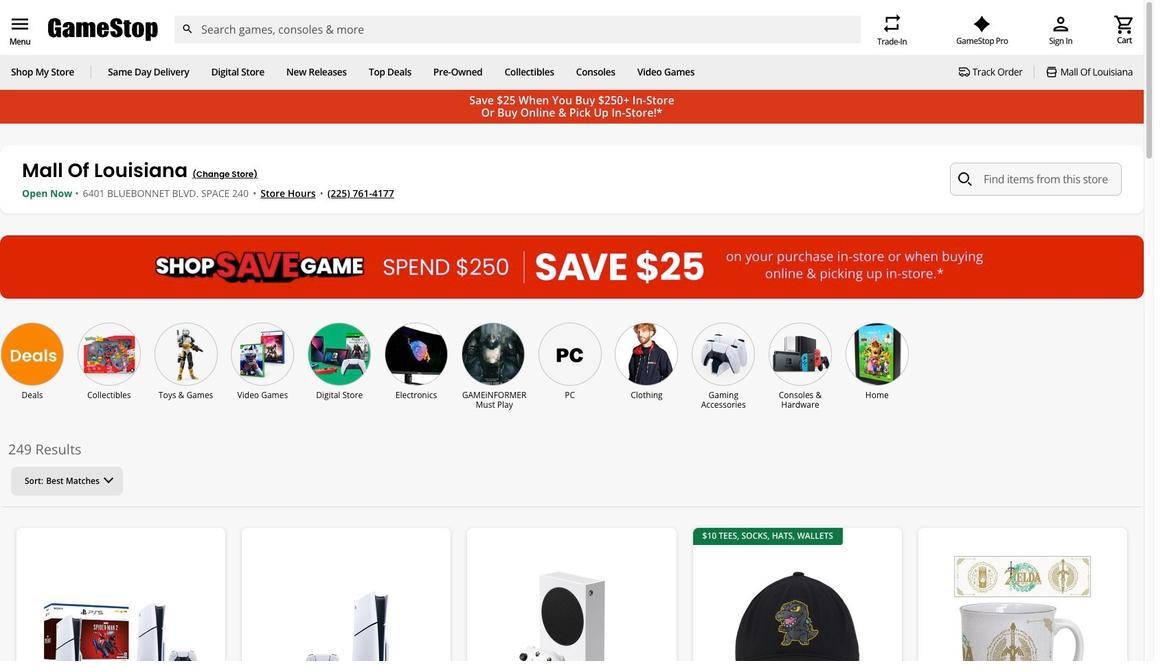 Task type: locate. For each thing, give the bounding box(es) containing it.
search icon image
[[958, 173, 972, 186]]

gamestop pro icon image
[[974, 16, 991, 32]]

Find items from this store field
[[950, 163, 1122, 196]]

None search field
[[174, 16, 861, 43]]

gamestop image
[[48, 16, 158, 43]]



Task type: describe. For each thing, give the bounding box(es) containing it.
Search games, consoles & more search field
[[201, 16, 836, 43]]



